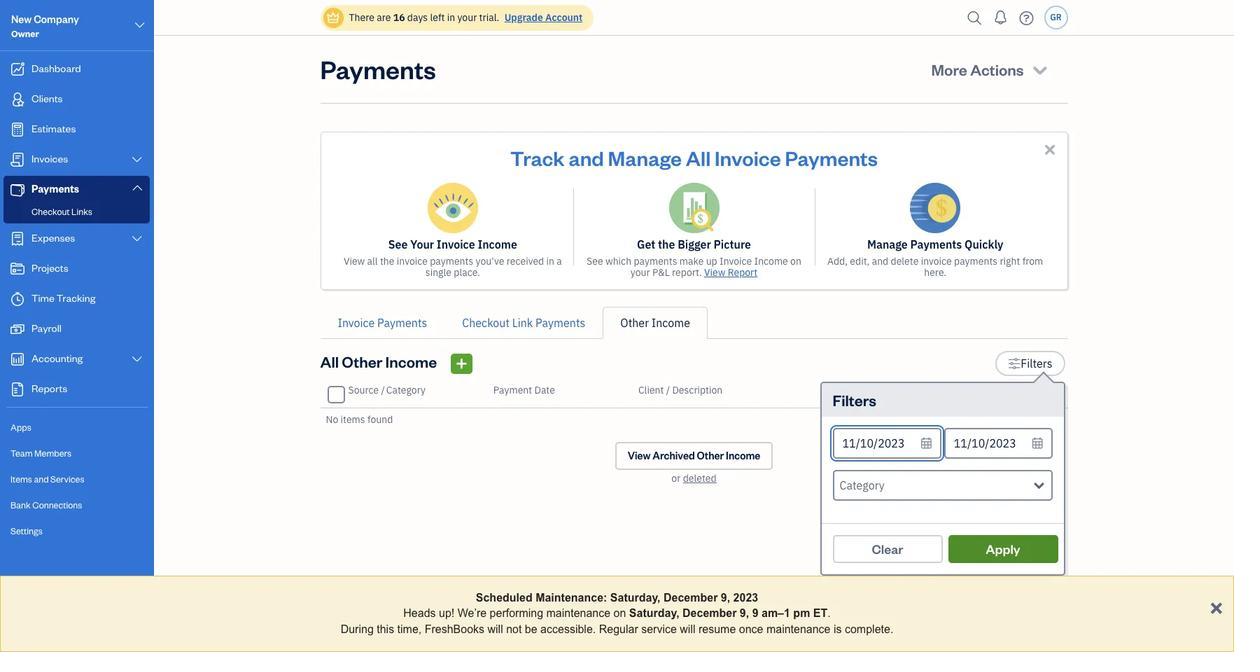 Task type: vqa. For each thing, say whether or not it's contained in the screenshot.
FreshBooks image at the left bottom of page
no



Task type: locate. For each thing, give the bounding box(es) containing it.
filters up start date in mm/dd/yyyy format text box
[[833, 390, 877, 410]]

on left add, on the top of the page
[[791, 255, 802, 268]]

your left 'trial.'
[[458, 11, 477, 24]]

a
[[557, 255, 562, 268]]

0 horizontal spatial payments
[[430, 255, 474, 268]]

0 horizontal spatial checkout
[[32, 206, 70, 217]]

chevron large down image inside invoices link
[[131, 154, 144, 165]]

0 horizontal spatial on
[[614, 608, 626, 619]]

other income
[[621, 316, 691, 330]]

and right the items
[[34, 473, 49, 485]]

0 vertical spatial 9,
[[721, 592, 731, 604]]

checkout link payments link
[[445, 307, 603, 339]]

members
[[34, 448, 72, 459]]

invoice
[[397, 255, 428, 268], [921, 255, 952, 268]]

1 horizontal spatial filters
[[1021, 357, 1053, 371]]

view inside view archived other income link
[[628, 449, 651, 462]]

account
[[546, 11, 583, 24]]

filters up amount
[[1021, 357, 1053, 371]]

and right edit, at the right
[[872, 255, 889, 268]]

the right all at left
[[380, 255, 395, 268]]

0 vertical spatial saturday,
[[611, 592, 661, 604]]

in left a
[[547, 255, 555, 268]]

accounting
[[32, 352, 83, 365]]

1 vertical spatial and
[[872, 255, 889, 268]]

see left which
[[587, 255, 603, 268]]

1 vertical spatial filters
[[833, 390, 877, 410]]

payments for add,
[[955, 255, 998, 268]]

your
[[411, 237, 434, 251]]

1 vertical spatial your
[[631, 266, 650, 279]]

0 vertical spatial see
[[389, 237, 408, 251]]

payments inside see your invoice income view all the invoice payments you've received in a single place.
[[430, 255, 474, 268]]

there
[[349, 11, 375, 24]]

see inside see which payments make up invoice income on your p&l report.
[[587, 255, 603, 268]]

chevron large down image for expenses
[[131, 233, 144, 244]]

1 invoice from the left
[[397, 255, 428, 268]]

and right track
[[569, 144, 604, 171]]

get the bigger picture image
[[669, 183, 720, 233]]

chevron large down image up payments link
[[131, 154, 144, 165]]

money image
[[9, 322, 26, 336]]

track and manage all invoice payments
[[511, 144, 878, 171]]

view left all at left
[[344, 255, 365, 268]]

1 horizontal spatial other
[[621, 316, 649, 330]]

/ for description
[[667, 384, 670, 396]]

1 vertical spatial manage
[[868, 237, 908, 251]]

1 horizontal spatial and
[[569, 144, 604, 171]]

or
[[672, 472, 681, 485]]

1 vertical spatial chevron large down image
[[131, 233, 144, 244]]

1 vertical spatial december
[[683, 608, 737, 619]]

1 horizontal spatial on
[[791, 255, 802, 268]]

report image
[[9, 382, 26, 396]]

estimates
[[32, 122, 76, 135]]

picture
[[714, 237, 752, 251]]

checkout
[[32, 206, 70, 217], [462, 316, 510, 330]]

other up source
[[342, 352, 383, 371]]

0 vertical spatial all
[[686, 144, 711, 171]]

other down which
[[621, 316, 649, 330]]

left
[[430, 11, 445, 24]]

2 payments from the left
[[634, 255, 678, 268]]

or deleted
[[672, 472, 717, 485]]

on inside scheduled maintenance: saturday, december 9, 2023 heads up! we're performing maintenance on saturday, december 9, 9 am–1 pm et . during this time, freshbooks will not be accessible. regular service will resume once maintenance is complete.
[[614, 608, 626, 619]]

3 chevron large down image from the top
[[131, 354, 144, 365]]

1 horizontal spatial manage
[[868, 237, 908, 251]]

× dialog
[[0, 576, 1235, 652]]

invoice
[[715, 144, 782, 171], [437, 237, 475, 251], [720, 255, 752, 268], [338, 316, 375, 330]]

9, left the 2023
[[721, 592, 731, 604]]

saturday, up regular
[[611, 592, 661, 604]]

chevrondown image
[[1031, 60, 1050, 79]]

0 vertical spatial checkout
[[32, 206, 70, 217]]

maintenance down maintenance:
[[547, 608, 611, 619]]

0 vertical spatial other
[[621, 316, 649, 330]]

invoices link
[[4, 146, 150, 174]]

see left your
[[389, 237, 408, 251]]

on up regular
[[614, 608, 626, 619]]

payments link
[[4, 176, 150, 203]]

1 payments from the left
[[430, 255, 474, 268]]

settings
[[11, 525, 43, 537]]

connections
[[32, 499, 82, 511]]

1 horizontal spatial 9,
[[740, 608, 750, 619]]

2 horizontal spatial and
[[872, 255, 889, 268]]

1 vertical spatial on
[[614, 608, 626, 619]]

0 horizontal spatial /
[[381, 384, 385, 396]]

1 horizontal spatial view
[[628, 449, 651, 462]]

close image
[[1043, 141, 1059, 158]]

view archived other income link
[[615, 442, 773, 470]]

1 vertical spatial chevron large down image
[[131, 182, 144, 193]]

your left p&l
[[631, 266, 650, 279]]

3 payments from the left
[[955, 255, 998, 268]]

1 horizontal spatial the
[[658, 237, 675, 251]]

2 chevron large down image from the top
[[131, 233, 144, 244]]

× button
[[1211, 593, 1224, 619]]

checkout up "expenses" at the top left of page
[[32, 206, 70, 217]]

maintenance down pm
[[767, 623, 831, 635]]

0 horizontal spatial your
[[458, 11, 477, 24]]

your inside see which payments make up invoice income on your p&l report.
[[631, 266, 650, 279]]

1 horizontal spatial invoice
[[921, 255, 952, 268]]

1 horizontal spatial see
[[587, 255, 603, 268]]

1 horizontal spatial in
[[547, 255, 555, 268]]

expenses
[[32, 231, 75, 244]]

payments down quickly
[[955, 255, 998, 268]]

crown image
[[326, 10, 341, 25]]

payment date
[[494, 384, 555, 396]]

manage payments quickly image
[[911, 183, 961, 233]]

view left archived
[[628, 449, 651, 462]]

invoice inside see which payments make up invoice income on your p&l report.
[[720, 255, 752, 268]]

payment date button
[[494, 384, 555, 396]]

1 horizontal spatial will
[[680, 623, 696, 635]]

1 vertical spatial the
[[380, 255, 395, 268]]

payment image
[[9, 183, 26, 197]]

invoice inside see your invoice income view all the invoice payments you've received in a single place.
[[397, 255, 428, 268]]

0 horizontal spatial filters
[[833, 390, 877, 410]]

0 horizontal spatial and
[[34, 473, 49, 485]]

time tracking link
[[4, 285, 150, 314]]

in right left
[[447, 11, 455, 24]]

0 vertical spatial filters
[[1021, 357, 1053, 371]]

time,
[[398, 623, 422, 635]]

right
[[1001, 255, 1021, 268]]

be
[[525, 623, 538, 635]]

team members
[[11, 448, 72, 459]]

which
[[606, 255, 632, 268]]

pm
[[794, 608, 811, 619]]

1 horizontal spatial your
[[631, 266, 650, 279]]

track
[[511, 144, 565, 171]]

view right make
[[705, 266, 726, 279]]

income
[[478, 237, 518, 251], [755, 255, 789, 268], [652, 316, 691, 330], [386, 352, 437, 371], [726, 449, 761, 462]]

chevron large down image inside "expenses" link
[[131, 233, 144, 244]]

will left not
[[488, 623, 503, 635]]

invoice inside see your invoice income view all the invoice payments you've received in a single place.
[[437, 237, 475, 251]]

invoice down your
[[397, 255, 428, 268]]

all up no
[[320, 352, 339, 371]]

checkout links link
[[6, 203, 147, 220]]

1 horizontal spatial checkout
[[462, 316, 510, 330]]

0 horizontal spatial other
[[342, 352, 383, 371]]

1 horizontal spatial /
[[667, 384, 670, 396]]

in inside see your invoice income view all the invoice payments you've received in a single place.
[[547, 255, 555, 268]]

regular
[[599, 623, 639, 635]]

chevron large down image
[[131, 154, 144, 165], [131, 233, 144, 244], [131, 354, 144, 365]]

see inside see your invoice income view all the invoice payments you've received in a single place.
[[389, 237, 408, 251]]

chevron large down image down checkout links link
[[131, 233, 144, 244]]

the right get
[[658, 237, 675, 251]]

.
[[828, 608, 831, 619]]

link
[[513, 316, 533, 330]]

and
[[569, 144, 604, 171], [872, 255, 889, 268], [34, 473, 49, 485]]

0 horizontal spatial all
[[320, 352, 339, 371]]

no
[[326, 413, 338, 426]]

dashboard
[[32, 62, 81, 75]]

scheduled
[[476, 592, 533, 604]]

quickly
[[965, 237, 1004, 251]]

checkout left the "link"
[[462, 316, 510, 330]]

0 vertical spatial chevron large down image
[[131, 154, 144, 165]]

more actions
[[932, 60, 1024, 79]]

payments
[[320, 53, 436, 85], [786, 144, 878, 171], [32, 182, 79, 195], [911, 237, 963, 251], [378, 316, 427, 330], [536, 316, 586, 330]]

payments down get
[[634, 255, 678, 268]]

reports link
[[4, 375, 150, 404]]

not
[[507, 623, 522, 635]]

Start date in MM/DD/YYYY format text field
[[833, 428, 942, 459]]

p&l
[[653, 266, 670, 279]]

invoice inside manage payments quickly add, edit, and delete invoice payments right from here.
[[921, 255, 952, 268]]

reports
[[32, 382, 67, 395]]

1 horizontal spatial maintenance
[[767, 623, 831, 635]]

1 chevron large down image from the top
[[131, 154, 144, 165]]

company
[[34, 13, 79, 26]]

2 vertical spatial other
[[697, 449, 724, 462]]

your
[[458, 11, 477, 24], [631, 266, 650, 279]]

chevron large down image down payroll link on the left
[[131, 354, 144, 365]]

9, left 9
[[740, 608, 750, 619]]

0 vertical spatial december
[[664, 592, 718, 604]]

found
[[368, 413, 393, 426]]

make
[[680, 255, 704, 268]]

maintenance
[[547, 608, 611, 619], [767, 623, 831, 635]]

2 horizontal spatial payments
[[955, 255, 998, 268]]

0 horizontal spatial see
[[389, 237, 408, 251]]

saturday, up service
[[630, 608, 680, 619]]

0 horizontal spatial manage
[[608, 144, 682, 171]]

/ right client
[[667, 384, 670, 396]]

complete.
[[845, 623, 894, 635]]

/
[[381, 384, 385, 396], [667, 384, 670, 396]]

filters
[[1021, 357, 1053, 371], [833, 390, 877, 410]]

/ for category
[[381, 384, 385, 396]]

items
[[11, 473, 32, 485]]

no items found
[[326, 413, 393, 426]]

1 / from the left
[[381, 384, 385, 396]]

you've
[[476, 255, 505, 268]]

0 horizontal spatial the
[[380, 255, 395, 268]]

notifications image
[[990, 4, 1012, 32]]

apps
[[11, 422, 31, 433]]

client
[[639, 384, 664, 396]]

and inside main 'element'
[[34, 473, 49, 485]]

checkout inside main 'element'
[[32, 206, 70, 217]]

delete
[[891, 255, 919, 268]]

2 horizontal spatial view
[[705, 266, 726, 279]]

payroll link
[[4, 315, 150, 344]]

single
[[426, 266, 452, 279]]

chevron large down image
[[133, 17, 146, 34], [131, 182, 144, 193]]

bank
[[11, 499, 31, 511]]

checkout for checkout link payments
[[462, 316, 510, 330]]

1 horizontal spatial payments
[[634, 255, 678, 268]]

0 vertical spatial maintenance
[[547, 608, 611, 619]]

1 will from the left
[[488, 623, 503, 635]]

0 horizontal spatial view
[[344, 255, 365, 268]]

1 vertical spatial in
[[547, 255, 555, 268]]

timer image
[[9, 292, 26, 306]]

0 vertical spatial and
[[569, 144, 604, 171]]

view inside see your invoice income view all the invoice payments you've received in a single place.
[[344, 255, 365, 268]]

2 invoice from the left
[[921, 255, 952, 268]]

1 vertical spatial see
[[587, 255, 603, 268]]

0 horizontal spatial in
[[447, 11, 455, 24]]

the inside see your invoice income view all the invoice payments you've received in a single place.
[[380, 255, 395, 268]]

payments inside manage payments quickly add, edit, and delete invoice payments right from here.
[[955, 255, 998, 268]]

0 horizontal spatial invoice
[[397, 255, 428, 268]]

other up deleted link
[[697, 449, 724, 462]]

/ right source
[[381, 384, 385, 396]]

payments inside see which payments make up invoice income on your p&l report.
[[634, 255, 678, 268]]

will right service
[[680, 623, 696, 635]]

add,
[[828, 255, 848, 268]]

chevron large down image for accounting
[[131, 354, 144, 365]]

End date in MM/DD/YYYY format text field
[[945, 428, 1053, 459]]

see for your
[[389, 237, 408, 251]]

0 horizontal spatial will
[[488, 623, 503, 635]]

invoice right 'delete'
[[921, 255, 952, 268]]

1 vertical spatial checkout
[[462, 316, 510, 330]]

manage inside manage payments quickly add, edit, and delete invoice payments right from here.
[[868, 237, 908, 251]]

payments down your
[[430, 255, 474, 268]]

2 vertical spatial chevron large down image
[[131, 354, 144, 365]]

filters inside dropdown button
[[1021, 357, 1053, 371]]

all up the get the bigger picture
[[686, 144, 711, 171]]

clear
[[872, 541, 904, 557]]

will
[[488, 623, 503, 635], [680, 623, 696, 635]]

client / description
[[639, 384, 723, 396]]

is
[[834, 623, 842, 635]]

2 vertical spatial and
[[34, 473, 49, 485]]

and for services
[[34, 473, 49, 485]]

0 vertical spatial on
[[791, 255, 802, 268]]

2 / from the left
[[667, 384, 670, 396]]

1 horizontal spatial all
[[686, 144, 711, 171]]

once
[[739, 623, 764, 635]]

service
[[642, 623, 677, 635]]

on inside see which payments make up invoice income on your p&l report.
[[791, 255, 802, 268]]

view
[[344, 255, 365, 268], [705, 266, 726, 279], [628, 449, 651, 462]]



Task type: describe. For each thing, give the bounding box(es) containing it.
edit,
[[851, 255, 870, 268]]

projects
[[32, 261, 68, 275]]

accessible.
[[541, 623, 596, 635]]

1 vertical spatial 9,
[[740, 608, 750, 619]]

projects link
[[4, 255, 150, 284]]

Category search field
[[840, 477, 1035, 494]]

0 vertical spatial manage
[[608, 144, 682, 171]]

chevron large down image for invoices
[[131, 154, 144, 165]]

payments inside manage payments quickly add, edit, and delete invoice payments right from here.
[[911, 237, 963, 251]]

source / category
[[348, 384, 426, 396]]

see which payments make up invoice income on your p&l report.
[[587, 255, 802, 279]]

view for view archived other income
[[628, 449, 651, 462]]

amount button
[[1028, 384, 1063, 396]]

clients link
[[4, 85, 150, 114]]

scheduled maintenance: saturday, december 9, 2023 heads up! we're performing maintenance on saturday, december 9, 9 am–1 pm et . during this time, freshbooks will not be accessible. regular service will resume once maintenance is complete.
[[341, 592, 894, 635]]

place.
[[454, 266, 480, 279]]

during
[[341, 623, 374, 635]]

invoice for your
[[397, 255, 428, 268]]

estimates link
[[4, 116, 150, 144]]

upgrade account link
[[502, 11, 583, 24]]

search image
[[964, 7, 987, 28]]

checkout for checkout links
[[32, 206, 70, 217]]

description
[[673, 384, 723, 396]]

0 vertical spatial chevron large down image
[[133, 17, 146, 34]]

get the bigger picture
[[637, 237, 752, 251]]

project image
[[9, 262, 26, 276]]

2023
[[734, 592, 759, 604]]

view archived other income
[[628, 449, 761, 462]]

new company owner
[[11, 13, 79, 39]]

2 will from the left
[[680, 623, 696, 635]]

performing
[[490, 608, 544, 619]]

0 vertical spatial the
[[658, 237, 675, 251]]

team members link
[[4, 441, 150, 466]]

chart image
[[9, 352, 26, 366]]

received
[[507, 255, 544, 268]]

invoice image
[[9, 153, 26, 167]]

1 vertical spatial saturday,
[[630, 608, 680, 619]]

deleted
[[683, 472, 717, 485]]

dashboard image
[[9, 62, 26, 76]]

more actions button
[[919, 53, 1063, 86]]

manage payments quickly add, edit, and delete invoice payments right from here.
[[828, 237, 1044, 279]]

report
[[728, 266, 758, 279]]

days
[[408, 11, 428, 24]]

resume
[[699, 623, 736, 635]]

see your invoice income image
[[428, 183, 478, 233]]

report.
[[672, 266, 702, 279]]

payments inside main 'element'
[[32, 182, 79, 195]]

time
[[32, 291, 55, 305]]

1 vertical spatial maintenance
[[767, 623, 831, 635]]

maintenance:
[[536, 592, 608, 604]]

income inside see your invoice income view all the invoice payments you've received in a single place.
[[478, 237, 518, 251]]

settings image
[[1008, 355, 1021, 372]]

1 vertical spatial all
[[320, 352, 339, 371]]

expenses link
[[4, 225, 150, 254]]

main element
[[0, 0, 189, 652]]

bank connections
[[11, 499, 82, 511]]

and inside manage payments quickly add, edit, and delete invoice payments right from here.
[[872, 255, 889, 268]]

invoice for payments
[[921, 255, 952, 268]]

view for view report
[[705, 266, 726, 279]]

0 vertical spatial your
[[458, 11, 477, 24]]

payment
[[494, 384, 532, 396]]

source
[[348, 384, 379, 396]]

apps link
[[4, 415, 150, 440]]

16
[[393, 11, 405, 24]]

am–1
[[762, 608, 791, 619]]

0 horizontal spatial maintenance
[[547, 608, 611, 619]]

date
[[535, 384, 555, 396]]

checkout link payments
[[462, 316, 586, 330]]

payments for income
[[430, 255, 474, 268]]

estimate image
[[9, 123, 26, 137]]

1 vertical spatial other
[[342, 352, 383, 371]]

tracking
[[57, 291, 96, 305]]

add new other income entry image
[[455, 355, 468, 373]]

invoices
[[32, 152, 68, 165]]

other income link
[[603, 307, 708, 339]]

from
[[1023, 255, 1044, 268]]

et
[[814, 608, 828, 619]]

2 horizontal spatial other
[[697, 449, 724, 462]]

apply
[[986, 541, 1021, 557]]

items and services link
[[4, 467, 150, 492]]

are
[[377, 11, 391, 24]]

up!
[[439, 608, 455, 619]]

see for which
[[587, 255, 603, 268]]

and for manage
[[569, 144, 604, 171]]

accounting link
[[4, 345, 150, 374]]

expense image
[[9, 232, 26, 246]]

services
[[50, 473, 84, 485]]

filters button
[[996, 351, 1066, 376]]

9
[[753, 608, 759, 619]]

upgrade
[[505, 11, 543, 24]]

here.
[[925, 266, 947, 279]]

0 vertical spatial in
[[447, 11, 455, 24]]

all
[[367, 255, 378, 268]]

new
[[11, 13, 32, 26]]

clear button
[[833, 535, 943, 563]]

category
[[386, 384, 426, 396]]

checkout links
[[32, 206, 92, 217]]

client image
[[9, 92, 26, 106]]

items and services
[[11, 473, 84, 485]]

chevron large down image inside payments link
[[131, 182, 144, 193]]

up
[[706, 255, 718, 268]]

team
[[11, 448, 33, 459]]

income inside see which payments make up invoice income on your p&l report.
[[755, 255, 789, 268]]

go to help image
[[1016, 7, 1038, 28]]

amount
[[1028, 384, 1063, 396]]

trial.
[[479, 11, 500, 24]]

dashboard link
[[4, 55, 150, 84]]

payroll
[[32, 321, 62, 335]]

view report
[[705, 266, 758, 279]]

see your invoice income view all the invoice payments you've received in a single place.
[[344, 237, 562, 279]]

0 horizontal spatial 9,
[[721, 592, 731, 604]]



